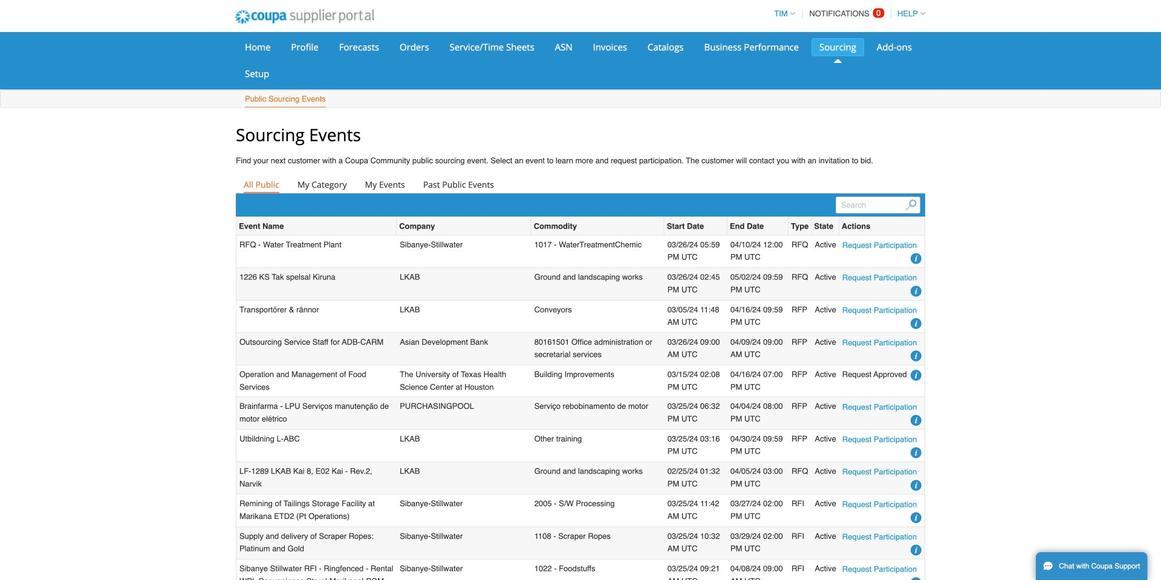 Task type: vqa. For each thing, say whether or not it's contained in the screenshot.
Search icon
yes



Task type: describe. For each thing, give the bounding box(es) containing it.
search image
[[906, 200, 917, 210]]

coupa supplier portal image
[[227, 2, 383, 32]]



Task type: locate. For each thing, give the bounding box(es) containing it.
navigation
[[769, 2, 926, 25]]

Search text field
[[836, 197, 921, 214]]

tab list
[[236, 176, 926, 193]]



